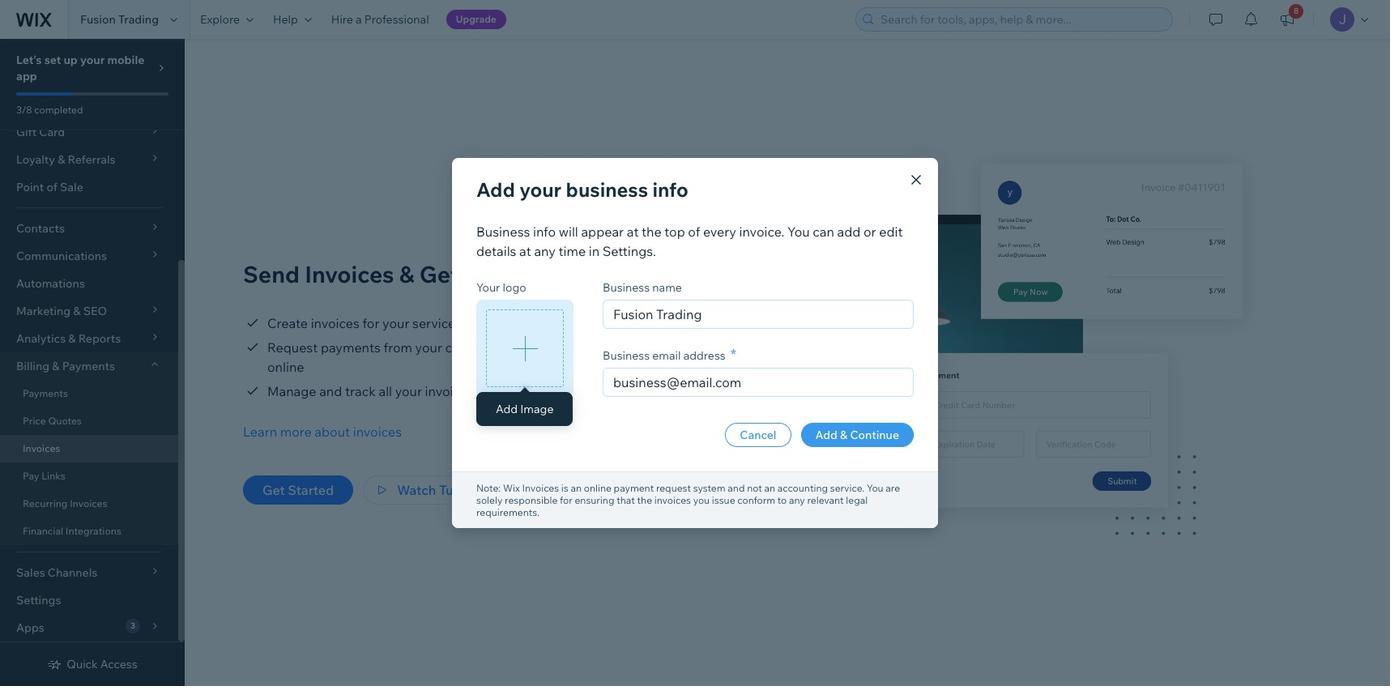 Task type: describe. For each thing, give the bounding box(es) containing it.
8 button
[[1270, 0, 1305, 39]]

pay links
[[23, 470, 65, 482]]

top
[[665, 224, 685, 240]]

email
[[652, 348, 681, 363]]

your logo
[[476, 280, 526, 295]]

add image
[[496, 402, 554, 416]]

settings.
[[603, 243, 656, 259]]

watch
[[397, 482, 436, 498]]

settings link
[[0, 587, 178, 614]]

point of sale link
[[0, 173, 178, 201]]

tutorial
[[439, 482, 485, 498]]

automations link
[[0, 270, 178, 297]]

your down services
[[415, 339, 442, 355]]

conform
[[738, 494, 775, 506]]

from
[[384, 339, 412, 355]]

customers
[[445, 339, 509, 355]]

online inside note: wix invoices is an online payment request system and not an accounting service. you are solely responsible for ensuring that the invoices you issue conform to any relevant legal requirements.
[[584, 482, 612, 494]]

request
[[656, 482, 691, 494]]

pay links link
[[0, 463, 178, 490]]

watch tutorial
[[397, 482, 485, 498]]

started
[[288, 482, 334, 498]]

quick access button
[[47, 657, 137, 672]]

recurring
[[23, 497, 68, 510]]

professional
[[364, 12, 429, 27]]

responsible
[[505, 494, 558, 506]]

that
[[617, 494, 635, 506]]

& for add & continue
[[840, 428, 848, 442]]

app
[[16, 69, 37, 83]]

one
[[491, 383, 513, 399]]

learn more about invoices
[[243, 423, 402, 440]]

hire
[[331, 12, 353, 27]]

help button
[[263, 0, 322, 39]]

invoices inside note: wix invoices is an online payment request system and not an accounting service. you are solely responsible for ensuring that the invoices you issue conform to any relevant legal requirements.
[[654, 494, 691, 506]]

price quotes
[[23, 415, 82, 427]]

upgrade
[[456, 13, 497, 25]]

products
[[480, 315, 535, 331]]

invoices up pay links
[[23, 442, 60, 455]]

Business email address field
[[608, 369, 908, 396]]

learn
[[243, 423, 277, 440]]

3/8
[[16, 104, 32, 116]]

get started
[[263, 482, 334, 498]]

invoices down all in the left of the page
[[353, 423, 402, 440]]

& for billing & payments
[[52, 359, 60, 374]]

sidebar element
[[0, 0, 185, 686]]

info inside business info will appear at the top of every invoice. you can add or edit details at any time in settings.
[[533, 224, 556, 240]]

continue
[[850, 428, 899, 442]]

add for add your business info
[[476, 177, 515, 202]]

business email address *
[[603, 345, 736, 364]]

and inside note: wix invoices is an online payment request system and not an accounting service. you are solely responsible for ensuring that the invoices you issue conform to any relevant legal requirements.
[[728, 482, 745, 494]]

or inside create invoices for your services or products request payments from your customers and get paid online manage and track all your invoices in one place
[[465, 315, 477, 331]]

sale
[[60, 180, 83, 194]]

cancel
[[740, 428, 777, 442]]

0 vertical spatial &
[[399, 260, 414, 288]]

solely
[[476, 494, 503, 506]]

0 vertical spatial info
[[653, 177, 688, 202]]

point of sale
[[16, 180, 83, 194]]

time
[[559, 243, 586, 259]]

0 horizontal spatial at
[[519, 243, 531, 259]]

up
[[64, 53, 78, 67]]

recurring invoices link
[[0, 490, 178, 518]]

you inside business info will appear at the top of every invoice. you can add or edit details at any time in settings.
[[788, 224, 810, 240]]

services
[[412, 315, 462, 331]]

of inside point of sale link
[[47, 180, 57, 194]]

for inside create invoices for your services or products request payments from your customers and get paid online manage and track all your invoices in one place
[[363, 315, 380, 331]]

or inside business info will appear at the top of every invoice. you can add or edit details at any time in settings.
[[864, 224, 876, 240]]

your up will at top
[[520, 177, 562, 202]]

in inside create invoices for your services or products request payments from your customers and get paid online manage and track all your invoices in one place
[[477, 383, 488, 399]]

you
[[693, 494, 710, 506]]

the inside business info will appear at the top of every invoice. you can add or edit details at any time in settings.
[[642, 224, 662, 240]]

3/8 completed
[[16, 104, 83, 116]]

your
[[476, 280, 500, 295]]

is
[[561, 482, 569, 494]]

watch tutorial button
[[363, 475, 505, 504]]

pay
[[23, 470, 39, 482]]

invoices inside note: wix invoices is an online payment request system and not an accounting service. you are solely responsible for ensuring that the invoices you issue conform to any relevant legal requirements.
[[522, 482, 559, 494]]

appear
[[581, 224, 624, 240]]

can
[[813, 224, 835, 240]]

payment
[[614, 482, 654, 494]]

the inside note: wix invoices is an online payment request system and not an accounting service. you are solely responsible for ensuring that the invoices you issue conform to any relevant legal requirements.
[[637, 494, 652, 506]]

note: wix invoices is an online payment request system and not an accounting service. you are solely responsible for ensuring that the invoices you issue conform to any relevant legal requirements.
[[476, 482, 900, 519]]

paid
[[561, 339, 587, 355]]

requirements.
[[476, 506, 540, 519]]

legal
[[846, 494, 868, 506]]

of inside business info will appear at the top of every invoice. you can add or edit details at any time in settings.
[[688, 224, 700, 240]]

add for add image
[[496, 402, 518, 416]]

1 vertical spatial and
[[319, 383, 342, 399]]

get started button
[[243, 475, 353, 504]]

note:
[[476, 482, 501, 494]]

business name
[[603, 280, 682, 295]]

price
[[23, 415, 46, 427]]

issue
[[712, 494, 735, 506]]

Business name field
[[608, 301, 908, 328]]

invoices up payments
[[311, 315, 360, 331]]

to
[[778, 494, 787, 506]]

1 vertical spatial business
[[603, 280, 650, 295]]

about
[[315, 423, 350, 440]]



Task type: vqa. For each thing, say whether or not it's contained in the screenshot.
online
yes



Task type: locate. For each thing, give the bounding box(es) containing it.
0 vertical spatial any
[[534, 243, 556, 259]]

1 horizontal spatial get
[[420, 260, 459, 288]]

billing & payments button
[[0, 352, 178, 380]]

invoice.
[[739, 224, 785, 240]]

your up from
[[383, 315, 410, 331]]

the right that
[[637, 494, 652, 506]]

1 horizontal spatial and
[[512, 339, 535, 355]]

in left one
[[477, 383, 488, 399]]

1 vertical spatial in
[[477, 383, 488, 399]]

track
[[345, 383, 376, 399]]

cancel button
[[725, 423, 791, 447]]

invoices link
[[0, 435, 178, 463]]

add up the details
[[476, 177, 515, 202]]

upgrade button
[[446, 10, 506, 29]]

payments
[[321, 339, 381, 355]]

your right up
[[80, 53, 105, 67]]

0 horizontal spatial in
[[477, 383, 488, 399]]

point
[[16, 180, 44, 194]]

add for add & continue
[[816, 428, 838, 442]]

1 horizontal spatial an
[[764, 482, 775, 494]]

1 vertical spatial at
[[519, 243, 531, 259]]

financial
[[23, 525, 63, 537]]

0 horizontal spatial an
[[571, 482, 582, 494]]

0 horizontal spatial info
[[533, 224, 556, 240]]

Search for tools, apps, help & more... field
[[876, 8, 1168, 31]]

any
[[534, 243, 556, 259], [789, 494, 805, 506]]

billing
[[16, 359, 50, 374]]

your right all in the left of the page
[[395, 383, 422, 399]]

for up payments
[[363, 315, 380, 331]]

add your business info
[[476, 177, 688, 202]]

0 vertical spatial at
[[627, 224, 639, 240]]

image
[[520, 402, 554, 416]]

info left will at top
[[533, 224, 556, 240]]

business for appear
[[476, 224, 530, 240]]

your inside let's set up your mobile app
[[80, 53, 105, 67]]

business down settings.
[[603, 280, 650, 295]]

add left 'continue'
[[816, 428, 838, 442]]

get left "started"
[[263, 482, 285, 498]]

1 vertical spatial or
[[465, 315, 477, 331]]

will
[[559, 224, 578, 240]]

& left 'continue'
[[840, 428, 848, 442]]

0 vertical spatial business
[[476, 224, 530, 240]]

2 vertical spatial &
[[840, 428, 848, 442]]

let's set up your mobile app
[[16, 53, 145, 83]]

the
[[642, 224, 662, 240], [637, 494, 652, 506]]

1 horizontal spatial online
[[584, 482, 612, 494]]

0 vertical spatial the
[[642, 224, 662, 240]]

0 horizontal spatial of
[[47, 180, 57, 194]]

8
[[1294, 6, 1299, 16]]

integrations
[[66, 525, 121, 537]]

an right not
[[764, 482, 775, 494]]

&
[[399, 260, 414, 288], [52, 359, 60, 374], [840, 428, 848, 442]]

price quotes link
[[0, 408, 178, 435]]

business left the email
[[603, 348, 650, 363]]

of left sale
[[47, 180, 57, 194]]

an right is
[[571, 482, 582, 494]]

manage
[[267, 383, 316, 399]]

payments up price quotes
[[23, 387, 68, 399]]

and left 'track' in the left of the page
[[319, 383, 342, 399]]

1 vertical spatial you
[[867, 482, 884, 494]]

add & continue
[[816, 428, 899, 442]]

let's
[[16, 53, 42, 67]]

learn more about invoices link
[[243, 422, 402, 441]]

request
[[267, 339, 318, 355]]

payments link
[[0, 380, 178, 408]]

financial integrations
[[23, 525, 121, 537]]

1 horizontal spatial at
[[627, 224, 639, 240]]

0 horizontal spatial any
[[534, 243, 556, 259]]

invoices up payments
[[305, 260, 394, 288]]

the left top
[[642, 224, 662, 240]]

1 vertical spatial online
[[584, 482, 612, 494]]

1 an from the left
[[571, 482, 582, 494]]

business
[[476, 224, 530, 240], [603, 280, 650, 295], [603, 348, 650, 363]]

1 vertical spatial add
[[496, 402, 518, 416]]

1 horizontal spatial any
[[789, 494, 805, 506]]

add inside button
[[816, 428, 838, 442]]

info
[[653, 177, 688, 202], [533, 224, 556, 240]]

invoices left is
[[522, 482, 559, 494]]

get left the paid
[[420, 260, 459, 288]]

quick
[[67, 657, 98, 672]]

1 vertical spatial &
[[52, 359, 60, 374]]

completed
[[34, 104, 83, 116]]

0 horizontal spatial or
[[465, 315, 477, 331]]

1 horizontal spatial or
[[864, 224, 876, 240]]

2 vertical spatial business
[[603, 348, 650, 363]]

for inside note: wix invoices is an online payment request system and not an accounting service. you are solely responsible for ensuring that the invoices you issue conform to any relevant legal requirements.
[[560, 494, 573, 506]]

and left get
[[512, 339, 535, 355]]

help
[[273, 12, 298, 27]]

0 vertical spatial payments
[[62, 359, 115, 374]]

financial integrations link
[[0, 518, 178, 545]]

1 vertical spatial the
[[637, 494, 652, 506]]

0 vertical spatial you
[[788, 224, 810, 240]]

or
[[864, 224, 876, 240], [465, 315, 477, 331]]

and
[[512, 339, 535, 355], [319, 383, 342, 399], [728, 482, 745, 494]]

0 horizontal spatial get
[[263, 482, 285, 498]]

place
[[516, 383, 549, 399]]

online down request
[[267, 359, 304, 375]]

add down one
[[496, 402, 518, 416]]

1 vertical spatial for
[[560, 494, 573, 506]]

2 an from the left
[[764, 482, 775, 494]]

in inside business info will appear at the top of every invoice. you can add or edit details at any time in settings.
[[589, 243, 600, 259]]

2 vertical spatial add
[[816, 428, 838, 442]]

business inside business email address *
[[603, 348, 650, 363]]

payments up the payments link
[[62, 359, 115, 374]]

get
[[538, 339, 558, 355]]

0 horizontal spatial &
[[52, 359, 60, 374]]

trading
[[118, 12, 159, 27]]

1 horizontal spatial &
[[399, 260, 414, 288]]

0 horizontal spatial and
[[319, 383, 342, 399]]

set
[[44, 53, 61, 67]]

0 vertical spatial of
[[47, 180, 57, 194]]

of right top
[[688, 224, 700, 240]]

0 vertical spatial and
[[512, 339, 535, 355]]

0 horizontal spatial for
[[363, 315, 380, 331]]

& up services
[[399, 260, 414, 288]]

you left can
[[788, 224, 810, 240]]

quotes
[[48, 415, 82, 427]]

1 vertical spatial of
[[688, 224, 700, 240]]

you inside note: wix invoices is an online payment request system and not an accounting service. you are solely responsible for ensuring that the invoices you issue conform to any relevant legal requirements.
[[867, 482, 884, 494]]

get inside button
[[263, 482, 285, 498]]

0 vertical spatial online
[[267, 359, 304, 375]]

0 vertical spatial get
[[420, 260, 459, 288]]

accounting
[[778, 482, 828, 494]]

in
[[589, 243, 600, 259], [477, 383, 488, 399]]

1 horizontal spatial of
[[688, 224, 700, 240]]

at right the details
[[519, 243, 531, 259]]

1 horizontal spatial info
[[653, 177, 688, 202]]

not
[[747, 482, 762, 494]]

automations
[[16, 276, 85, 291]]

and left not
[[728, 482, 745, 494]]

0 vertical spatial in
[[589, 243, 600, 259]]

business for *
[[603, 348, 650, 363]]

an
[[571, 482, 582, 494], [764, 482, 775, 494]]

or right "add"
[[864, 224, 876, 240]]

online inside create invoices for your services or products request payments from your customers and get paid online manage and track all your invoices in one place
[[267, 359, 304, 375]]

payments inside dropdown button
[[62, 359, 115, 374]]

logo
[[503, 280, 526, 295]]

invoices
[[311, 315, 360, 331], [425, 383, 474, 399], [353, 423, 402, 440], [654, 494, 691, 506]]

fusion trading
[[80, 12, 159, 27]]

more
[[280, 423, 312, 440]]

1 vertical spatial get
[[263, 482, 285, 498]]

or up customers on the left of page
[[465, 315, 477, 331]]

you left the are
[[867, 482, 884, 494]]

online left that
[[584, 482, 612, 494]]

0 vertical spatial for
[[363, 315, 380, 331]]

create invoices for your services or products request payments from your customers and get paid online manage and track all your invoices in one place
[[267, 315, 587, 399]]

for left ensuring
[[560, 494, 573, 506]]

invoices left you
[[654, 494, 691, 506]]

paid
[[464, 260, 512, 288]]

relevant
[[807, 494, 844, 506]]

& inside button
[[840, 428, 848, 442]]

& right billing
[[52, 359, 60, 374]]

in down appear
[[589, 243, 600, 259]]

business info will appear at the top of every invoice. you can add or edit details at any time in settings.
[[476, 224, 903, 259]]

1 vertical spatial any
[[789, 494, 805, 506]]

1 vertical spatial payments
[[23, 387, 68, 399]]

hire a professional link
[[322, 0, 439, 39]]

every
[[703, 224, 736, 240]]

business inside business info will appear at the top of every invoice. you can add or edit details at any time in settings.
[[476, 224, 530, 240]]

& inside dropdown button
[[52, 359, 60, 374]]

mobile
[[107, 53, 145, 67]]

invoices down customers on the left of page
[[425, 383, 474, 399]]

1 horizontal spatial for
[[560, 494, 573, 506]]

0 horizontal spatial online
[[267, 359, 304, 375]]

any right to
[[789, 494, 805, 506]]

are
[[886, 482, 900, 494]]

add
[[476, 177, 515, 202], [496, 402, 518, 416], [816, 428, 838, 442]]

edit
[[879, 224, 903, 240]]

1 vertical spatial info
[[533, 224, 556, 240]]

all
[[379, 383, 392, 399]]

2 horizontal spatial &
[[840, 428, 848, 442]]

send
[[243, 260, 300, 288]]

2 horizontal spatial and
[[728, 482, 745, 494]]

create
[[267, 315, 308, 331]]

2 vertical spatial and
[[728, 482, 745, 494]]

any left time
[[534, 243, 556, 259]]

any inside note: wix invoices is an online payment request system and not an accounting service. you are solely responsible for ensuring that the invoices you issue conform to any relevant legal requirements.
[[789, 494, 805, 506]]

service.
[[830, 482, 865, 494]]

ensuring
[[575, 494, 615, 506]]

business up the details
[[476, 224, 530, 240]]

fusion
[[80, 12, 116, 27]]

0 vertical spatial or
[[864, 224, 876, 240]]

explore
[[200, 12, 240, 27]]

0 vertical spatial add
[[476, 177, 515, 202]]

any inside business info will appear at the top of every invoice. you can add or edit details at any time in settings.
[[534, 243, 556, 259]]

access
[[100, 657, 137, 672]]

name
[[652, 280, 682, 295]]

links
[[41, 470, 65, 482]]

0 horizontal spatial you
[[788, 224, 810, 240]]

info up top
[[653, 177, 688, 202]]

1 horizontal spatial you
[[867, 482, 884, 494]]

at up settings.
[[627, 224, 639, 240]]

1 horizontal spatial in
[[589, 243, 600, 259]]

invoices down pay links "link"
[[70, 497, 107, 510]]

send invoices & get paid
[[243, 260, 512, 288]]

wix
[[503, 482, 520, 494]]



